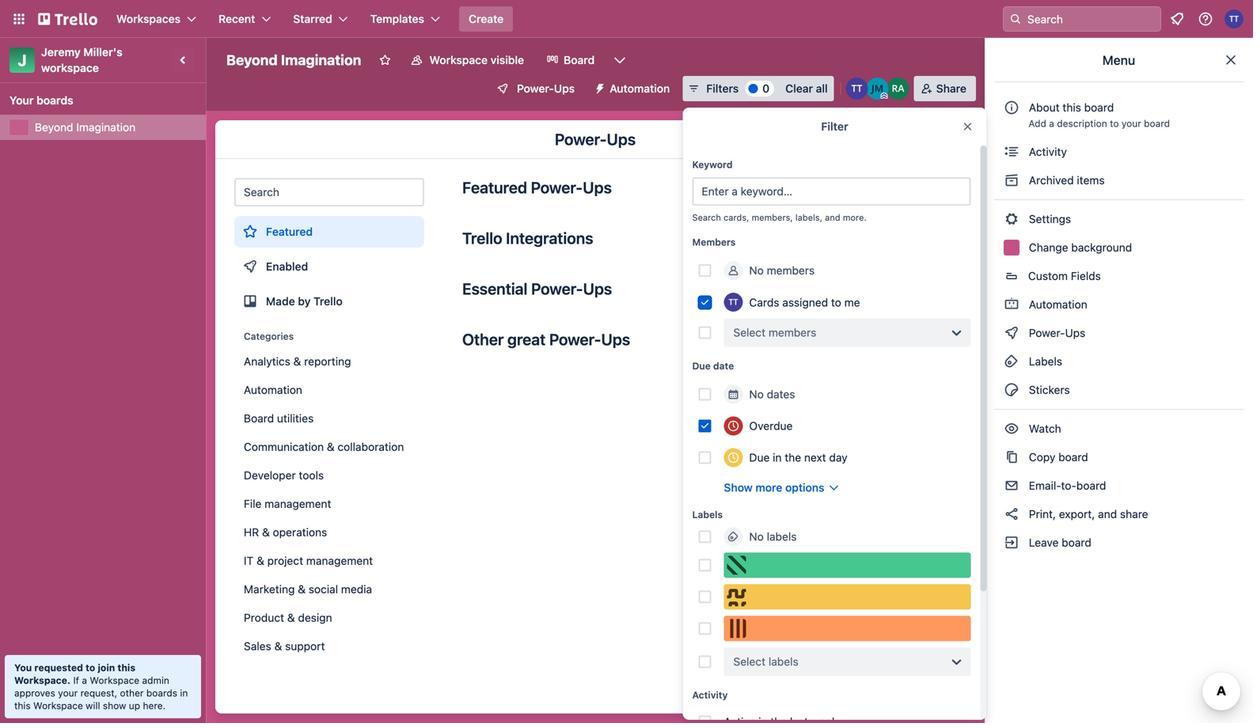 Task type: describe. For each thing, give the bounding box(es) containing it.
workspace inside button
[[430, 53, 488, 67]]

your boards
[[10, 94, 73, 107]]

approves
[[14, 688, 55, 699]]

filters
[[707, 82, 739, 95]]

workspace visible
[[430, 53, 524, 67]]

0 horizontal spatial automation
[[244, 384, 303, 397]]

file management link
[[234, 492, 425, 517]]

imagination inside board name text field
[[281, 51, 362, 69]]

members for no members
[[767, 264, 815, 277]]

no labels
[[750, 531, 797, 544]]

create
[[469, 12, 504, 25]]

up
[[129, 701, 140, 712]]

& for project
[[257, 555, 264, 568]]

power- inside button
[[517, 82, 554, 95]]

beyond imagination inside 'beyond imagination' link
[[35, 121, 136, 134]]

Search text field
[[234, 178, 425, 207]]

power- up featured power-ups
[[555, 130, 607, 149]]

0 vertical spatial trello
[[463, 229, 503, 248]]

1 vertical spatial management
[[306, 555, 373, 568]]

due date
[[693, 361, 735, 372]]

Board name text field
[[219, 48, 369, 73]]

back to home image
[[38, 6, 97, 32]]

other
[[463, 330, 504, 349]]

workspace
[[41, 61, 99, 74]]

& for operations
[[262, 526, 270, 539]]

in inside if a workspace admin approves your request, other boards in this workspace will show up here.
[[180, 688, 188, 699]]

your boards with 1 items element
[[10, 91, 189, 110]]

will
[[86, 701, 100, 712]]

& for reporting
[[294, 355, 301, 368]]

you
[[14, 663, 32, 674]]

dates
[[767, 388, 796, 401]]

sm image for copy board
[[1004, 450, 1020, 466]]

create button
[[459, 6, 513, 32]]

starred
[[293, 12, 332, 25]]

& for social
[[298, 583, 306, 596]]

design
[[298, 612, 332, 625]]

archived items
[[1027, 174, 1105, 187]]

beyond inside 'beyond imagination' link
[[35, 121, 73, 134]]

workspace navigation collapse icon image
[[173, 49, 195, 71]]

requested
[[34, 663, 83, 674]]

custom fields
[[1029, 270, 1102, 283]]

select for select members
[[734, 326, 766, 339]]

power- right great
[[550, 330, 602, 349]]

hr & operations
[[244, 526, 327, 539]]

search cards, members, labels, and more.
[[693, 213, 867, 223]]

if a workspace admin approves your request, other boards in this workspace will show up here.
[[14, 676, 188, 712]]

show
[[724, 482, 753, 495]]

sm image for print, export, and share
[[1004, 507, 1020, 523]]

templates button
[[361, 6, 450, 32]]

custom
[[1029, 270, 1069, 283]]

here.
[[143, 701, 166, 712]]

workspace visible button
[[401, 48, 534, 73]]

recent button
[[209, 6, 281, 32]]

essential
[[463, 280, 528, 298]]

product & design link
[[234, 606, 425, 631]]

no for no labels
[[750, 531, 764, 544]]

visible
[[491, 53, 524, 67]]

analytics & reporting link
[[234, 349, 425, 375]]

share
[[937, 82, 967, 95]]

terry turtle (terryturtle) image inside the primary element
[[1225, 10, 1244, 29]]

product & design
[[244, 612, 332, 625]]

change background
[[1027, 241, 1133, 254]]

0 notifications image
[[1168, 10, 1187, 29]]

email-to-board
[[1027, 480, 1107, 493]]

settings
[[1027, 213, 1072, 226]]

miller's
[[83, 46, 123, 59]]

print, export, and share link
[[995, 502, 1244, 528]]

labels link
[[995, 349, 1244, 375]]

search
[[693, 213, 722, 223]]

close popover image
[[962, 120, 975, 133]]

categories
[[244, 331, 294, 342]]

admin
[[142, 676, 169, 687]]

about this board add a description to your board
[[1029, 101, 1171, 129]]

collaboration
[[338, 441, 404, 454]]

power-ups link
[[995, 321, 1244, 346]]

change
[[1030, 241, 1069, 254]]

open information menu image
[[1198, 11, 1214, 27]]

other
[[120, 688, 144, 699]]

1 vertical spatial power-ups
[[555, 130, 636, 149]]

power- down integrations
[[531, 280, 583, 298]]

0 vertical spatial management
[[265, 498, 331, 511]]

day
[[830, 451, 848, 465]]

enabled link
[[234, 251, 425, 283]]

board up print, export, and share
[[1077, 480, 1107, 493]]

print,
[[1030, 508, 1057, 521]]

keyword
[[693, 159, 733, 170]]

0 vertical spatial boards
[[36, 94, 73, 107]]

this inside you requested to join this workspace.
[[118, 663, 136, 674]]

members,
[[752, 213, 793, 223]]

star or unstar board image
[[379, 54, 392, 67]]

if
[[73, 676, 79, 687]]

sm image for stickers
[[1004, 383, 1020, 398]]

0
[[763, 82, 770, 95]]

this inside about this board add a description to your board
[[1063, 101, 1082, 114]]

0 horizontal spatial activity
[[693, 690, 728, 701]]

this inside if a workspace admin approves your request, other boards in this workspace will show up here.
[[14, 701, 31, 712]]

assigned
[[783, 296, 829, 309]]

essential power-ups
[[463, 280, 612, 298]]

1 horizontal spatial activity
[[1027, 145, 1068, 158]]

your inside about this board add a description to your board
[[1122, 118, 1142, 129]]

marketing & social media link
[[234, 577, 425, 603]]

options
[[786, 482, 825, 495]]

leave board link
[[995, 531, 1244, 556]]

product
[[244, 612, 284, 625]]

description
[[1058, 118, 1108, 129]]

workspaces button
[[107, 6, 206, 32]]

custom fields button
[[995, 264, 1244, 289]]

date
[[714, 361, 735, 372]]

select members
[[734, 326, 817, 339]]

clear all button
[[780, 76, 835, 101]]

sm image for power-ups
[[1004, 326, 1020, 341]]

beyond inside board name text field
[[227, 51, 278, 69]]

email-
[[1030, 480, 1062, 493]]

trello integrations
[[463, 229, 594, 248]]

members
[[693, 237, 736, 248]]

0 vertical spatial and
[[826, 213, 841, 223]]

power- up stickers
[[1030, 327, 1066, 340]]

due for due date
[[693, 361, 711, 372]]

clear
[[786, 82, 814, 95]]

automation button
[[588, 76, 680, 101]]

analytics & reporting
[[244, 355, 351, 368]]

Enter a keyword… text field
[[693, 177, 972, 206]]

board down the export,
[[1062, 537, 1092, 550]]

ruby anderson (rubyanderson7) image
[[888, 78, 910, 100]]

terry turtle (terryturtle) image
[[724, 293, 743, 312]]

automation inside button
[[610, 82, 670, 95]]

sm image inside automation button
[[588, 76, 610, 98]]

1 vertical spatial automation
[[1027, 298, 1088, 311]]



Task type: vqa. For each thing, say whether or not it's contained in the screenshot.
print, export, and share link
yes



Task type: locate. For each thing, give the bounding box(es) containing it.
2 no from the top
[[750, 388, 764, 401]]

request,
[[80, 688, 117, 699]]

no members
[[750, 264, 815, 277]]

watch
[[1027, 423, 1065, 436]]

fields
[[1072, 270, 1102, 283]]

developer tools link
[[234, 463, 425, 489]]

1 horizontal spatial board
[[564, 53, 595, 67]]

0 horizontal spatial featured
[[266, 225, 313, 238]]

Search field
[[1023, 7, 1161, 31]]

management
[[265, 498, 331, 511], [306, 555, 373, 568]]

1 vertical spatial your
[[58, 688, 78, 699]]

ups inside button
[[554, 82, 575, 95]]

sm image inside the watch link
[[1004, 421, 1020, 437]]

automation up board utilities
[[244, 384, 303, 397]]

1 vertical spatial boards
[[146, 688, 177, 699]]

0 vertical spatial a
[[1050, 118, 1055, 129]]

boards down 'admin'
[[146, 688, 177, 699]]

clear all
[[786, 82, 828, 95]]

in left the
[[773, 451, 782, 465]]

0 vertical spatial no
[[750, 264, 764, 277]]

1 horizontal spatial due
[[750, 451, 770, 465]]

select for select labels
[[734, 656, 766, 669]]

automation down customize views icon
[[610, 82, 670, 95]]

no left dates
[[750, 388, 764, 401]]

great
[[508, 330, 546, 349]]

no up cards
[[750, 264, 764, 277]]

1 vertical spatial labels
[[769, 656, 799, 669]]

sm image for leave board
[[1004, 535, 1020, 551]]

1 vertical spatial in
[[180, 688, 188, 699]]

sm image inside 'copy board' "link"
[[1004, 450, 1020, 466]]

0 vertical spatial your
[[1122, 118, 1142, 129]]

0 horizontal spatial due
[[693, 361, 711, 372]]

sm image for email-to-board
[[1004, 478, 1020, 494]]

sales
[[244, 640, 272, 653]]

boards
[[36, 94, 73, 107], [146, 688, 177, 699]]

1 horizontal spatial automation link
[[995, 292, 1244, 318]]

2 horizontal spatial to
[[1111, 118, 1120, 129]]

labels down show more options button
[[767, 531, 797, 544]]

featured link
[[234, 216, 425, 248]]

2 vertical spatial power-ups
[[1027, 327, 1089, 340]]

0 vertical spatial labels
[[767, 531, 797, 544]]

automation link down the custom fields button
[[995, 292, 1244, 318]]

management down hr & operations link
[[306, 555, 373, 568]]

& for collaboration
[[327, 441, 335, 454]]

color: yellow, title: none element
[[724, 585, 972, 610]]

copy board
[[1027, 451, 1089, 464]]

0 vertical spatial imagination
[[281, 51, 362, 69]]

2 vertical spatial no
[[750, 531, 764, 544]]

workspace left "visible"
[[430, 53, 488, 67]]

sales & support link
[[234, 634, 425, 660]]

automation link up board utilities link
[[234, 378, 425, 403]]

1 horizontal spatial beyond imagination
[[227, 51, 362, 69]]

due for due in the next day
[[750, 451, 770, 465]]

settings link
[[995, 207, 1244, 232]]

1 vertical spatial featured
[[266, 225, 313, 238]]

labels for select labels
[[769, 656, 799, 669]]

boards inside if a workspace admin approves your request, other boards in this workspace will show up here.
[[146, 688, 177, 699]]

board left utilities
[[244, 412, 274, 425]]

due up more
[[750, 451, 770, 465]]

overdue
[[750, 420, 793, 433]]

workspace down approves
[[33, 701, 83, 712]]

1 horizontal spatial in
[[773, 451, 782, 465]]

jeremy miller (jeremymiller198) image
[[867, 78, 889, 100]]

1 vertical spatial to
[[832, 296, 842, 309]]

join
[[98, 663, 115, 674]]

0 horizontal spatial workspace
[[33, 701, 83, 712]]

3 no from the top
[[750, 531, 764, 544]]

beyond imagination down "starred" on the left of page
[[227, 51, 362, 69]]

0 horizontal spatial trello
[[314, 295, 343, 308]]

sm image for watch
[[1004, 421, 1020, 437]]

sm image inside settings link
[[1004, 211, 1020, 227]]

to up activity link
[[1111, 118, 1120, 129]]

a inside if a workspace admin approves your request, other boards in this workspace will show up here.
[[82, 676, 87, 687]]

show more options button
[[724, 480, 841, 496]]

power-ups down board link
[[517, 82, 575, 95]]

and left share
[[1099, 508, 1118, 521]]

by
[[298, 295, 311, 308]]

your
[[1122, 118, 1142, 129], [58, 688, 78, 699]]

1 vertical spatial this
[[118, 663, 136, 674]]

file
[[244, 498, 262, 511]]

0 horizontal spatial to
[[86, 663, 95, 674]]

0 vertical spatial board
[[564, 53, 595, 67]]

automation down custom fields at the top right of page
[[1027, 298, 1088, 311]]

automation
[[610, 82, 670, 95], [1027, 298, 1088, 311], [244, 384, 303, 397]]

1 vertical spatial terry turtle (terryturtle) image
[[847, 78, 869, 100]]

0 horizontal spatial in
[[180, 688, 188, 699]]

0 vertical spatial due
[[693, 361, 711, 372]]

& right it
[[257, 555, 264, 568]]

automation link
[[995, 292, 1244, 318], [234, 378, 425, 403]]

sm image
[[588, 76, 610, 98], [1004, 211, 1020, 227], [1004, 354, 1020, 370], [1004, 421, 1020, 437], [1004, 478, 1020, 494], [1004, 507, 1020, 523]]

sm image for settings
[[1004, 211, 1020, 227]]

0 vertical spatial members
[[767, 264, 815, 277]]

add
[[1029, 118, 1047, 129]]

featured for featured power-ups
[[463, 178, 528, 197]]

to inside about this board add a description to your board
[[1111, 118, 1120, 129]]

terry turtle (terryturtle) image left this member is an admin of this board. image
[[847, 78, 869, 100]]

featured for featured
[[266, 225, 313, 238]]

& left social in the left bottom of the page
[[298, 583, 306, 596]]

1 vertical spatial due
[[750, 451, 770, 465]]

1 vertical spatial board
[[244, 412, 274, 425]]

& right hr
[[262, 526, 270, 539]]

1 vertical spatial imagination
[[76, 121, 136, 134]]

1 horizontal spatial trello
[[463, 229, 503, 248]]

this right join
[[118, 663, 136, 674]]

1 horizontal spatial this
[[118, 663, 136, 674]]

2 sm image from the top
[[1004, 173, 1020, 189]]

members
[[767, 264, 815, 277], [769, 326, 817, 339]]

0 horizontal spatial this
[[14, 701, 31, 712]]

and left the more.
[[826, 213, 841, 223]]

2 vertical spatial automation
[[244, 384, 303, 397]]

featured up 'enabled'
[[266, 225, 313, 238]]

sm image inside print, export, and share link
[[1004, 507, 1020, 523]]

archived items link
[[995, 168, 1244, 193]]

& for design
[[287, 612, 295, 625]]

this member is an admin of this board. image
[[881, 93, 888, 100]]

1 vertical spatial activity
[[693, 690, 728, 701]]

no for no members
[[750, 264, 764, 277]]

your down if
[[58, 688, 78, 699]]

1 sm image from the top
[[1004, 144, 1020, 160]]

0 vertical spatial terry turtle (terryturtle) image
[[1225, 10, 1244, 29]]

1 vertical spatial a
[[82, 676, 87, 687]]

your inside if a workspace admin approves your request, other boards in this workspace will show up here.
[[58, 688, 78, 699]]

1 vertical spatial automation link
[[234, 378, 425, 403]]

to left me
[[832, 296, 842, 309]]

beyond
[[227, 51, 278, 69], [35, 121, 73, 134]]

search image
[[1010, 13, 1023, 25]]

1 vertical spatial labels
[[693, 510, 723, 521]]

2 horizontal spatial automation
[[1027, 298, 1088, 311]]

jeremy
[[41, 46, 81, 59]]

&
[[294, 355, 301, 368], [327, 441, 335, 454], [262, 526, 270, 539], [257, 555, 264, 568], [298, 583, 306, 596], [287, 612, 295, 625], [274, 640, 282, 653]]

imagination down your boards with 1 items element
[[76, 121, 136, 134]]

board left customize views icon
[[564, 53, 595, 67]]

1 horizontal spatial your
[[1122, 118, 1142, 129]]

j
[[18, 51, 27, 69]]

sm image for archived items
[[1004, 173, 1020, 189]]

1 vertical spatial trello
[[314, 295, 343, 308]]

1 horizontal spatial to
[[832, 296, 842, 309]]

filter
[[822, 120, 849, 133]]

power- down "visible"
[[517, 82, 554, 95]]

workspace.
[[14, 676, 71, 687]]

sm image for automation
[[1004, 297, 1020, 313]]

workspace down join
[[90, 676, 140, 687]]

5 sm image from the top
[[1004, 383, 1020, 398]]

0 vertical spatial in
[[773, 451, 782, 465]]

to inside you requested to join this workspace.
[[86, 663, 95, 674]]

a inside about this board add a description to your board
[[1050, 118, 1055, 129]]

color: green, title: none element
[[724, 553, 972, 579]]

7 sm image from the top
[[1004, 535, 1020, 551]]

imagination
[[281, 51, 362, 69], [76, 121, 136, 134]]

beyond imagination inside board name text field
[[227, 51, 362, 69]]

terry turtle (terryturtle) image
[[1225, 10, 1244, 29], [847, 78, 869, 100]]

sm image
[[1004, 144, 1020, 160], [1004, 173, 1020, 189], [1004, 297, 1020, 313], [1004, 326, 1020, 341], [1004, 383, 1020, 398], [1004, 450, 1020, 466], [1004, 535, 1020, 551]]

change background link
[[995, 235, 1244, 261]]

copy
[[1030, 451, 1056, 464]]

boards right "your" at top
[[36, 94, 73, 107]]

stickers link
[[995, 378, 1244, 403]]

0 vertical spatial labels
[[1027, 355, 1063, 368]]

to left join
[[86, 663, 95, 674]]

templates
[[370, 12, 425, 25]]

your up activity link
[[1122, 118, 1142, 129]]

sm image inside email-to-board link
[[1004, 478, 1020, 494]]

0 vertical spatial to
[[1111, 118, 1120, 129]]

to for cards assigned to me
[[832, 296, 842, 309]]

select labels
[[734, 656, 799, 669]]

the
[[785, 451, 802, 465]]

featured up trello integrations
[[463, 178, 528, 197]]

labels for no labels
[[767, 531, 797, 544]]

1 vertical spatial members
[[769, 326, 817, 339]]

this down approves
[[14, 701, 31, 712]]

1 horizontal spatial workspace
[[90, 676, 140, 687]]

sm image for labels
[[1004, 354, 1020, 370]]

0 vertical spatial automation
[[610, 82, 670, 95]]

0 horizontal spatial beyond imagination
[[35, 121, 136, 134]]

a
[[1050, 118, 1055, 129], [82, 676, 87, 687]]

no for no dates
[[750, 388, 764, 401]]

6 sm image from the top
[[1004, 450, 1020, 466]]

enabled
[[266, 260, 308, 273]]

labels
[[1027, 355, 1063, 368], [693, 510, 723, 521]]

background
[[1072, 241, 1133, 254]]

& right analytics
[[294, 355, 301, 368]]

board up description
[[1085, 101, 1115, 114]]

2 vertical spatial workspace
[[33, 701, 83, 712]]

email-to-board link
[[995, 474, 1244, 499]]

1 vertical spatial workspace
[[90, 676, 140, 687]]

4 sm image from the top
[[1004, 326, 1020, 341]]

sm image inside activity link
[[1004, 144, 1020, 160]]

and
[[826, 213, 841, 223], [1099, 508, 1118, 521]]

board up to-
[[1059, 451, 1089, 464]]

to for you requested to join this workspace.
[[86, 663, 95, 674]]

1 horizontal spatial a
[[1050, 118, 1055, 129]]

reporting
[[304, 355, 351, 368]]

members down "cards assigned to me"
[[769, 326, 817, 339]]

a right add
[[1050, 118, 1055, 129]]

labels,
[[796, 213, 823, 223]]

0 horizontal spatial labels
[[693, 510, 723, 521]]

0 horizontal spatial your
[[58, 688, 78, 699]]

featured power-ups
[[463, 178, 612, 197]]

operations
[[273, 526, 327, 539]]

power-ups down custom fields at the top right of page
[[1027, 327, 1089, 340]]

0 horizontal spatial terry turtle (terryturtle) image
[[847, 78, 869, 100]]

sales & support
[[244, 640, 325, 653]]

communication
[[244, 441, 324, 454]]

sm image inside archived items link
[[1004, 173, 1020, 189]]

this up description
[[1063, 101, 1082, 114]]

media
[[341, 583, 372, 596]]

sm image for activity
[[1004, 144, 1020, 160]]

power- up integrations
[[531, 178, 583, 197]]

more
[[756, 482, 783, 495]]

1 vertical spatial select
[[734, 656, 766, 669]]

0 horizontal spatial automation link
[[234, 378, 425, 403]]

0 vertical spatial beyond
[[227, 51, 278, 69]]

2 vertical spatial to
[[86, 663, 95, 674]]

0 vertical spatial workspace
[[430, 53, 488, 67]]

0 horizontal spatial beyond
[[35, 121, 73, 134]]

all
[[816, 82, 828, 95]]

1 vertical spatial and
[[1099, 508, 1118, 521]]

due left date
[[693, 361, 711, 372]]

archived
[[1030, 174, 1075, 187]]

board utilities
[[244, 412, 314, 425]]

board up activity link
[[1145, 118, 1171, 129]]

2 select from the top
[[734, 656, 766, 669]]

trello
[[463, 229, 503, 248], [314, 295, 343, 308]]

1 vertical spatial beyond
[[35, 121, 73, 134]]

beyond imagination down your boards with 1 items element
[[35, 121, 136, 134]]

imagination down starred dropdown button
[[281, 51, 362, 69]]

trello up essential
[[463, 229, 503, 248]]

beyond imagination link
[[35, 120, 196, 135]]

& down board utilities link
[[327, 441, 335, 454]]

primary element
[[0, 0, 1254, 38]]

3 sm image from the top
[[1004, 297, 1020, 313]]

no down more
[[750, 531, 764, 544]]

1 horizontal spatial imagination
[[281, 51, 362, 69]]

leave board
[[1027, 537, 1092, 550]]

hr
[[244, 526, 259, 539]]

1 vertical spatial no
[[750, 388, 764, 401]]

1 horizontal spatial and
[[1099, 508, 1118, 521]]

board for board utilities
[[244, 412, 274, 425]]

power-ups down automation button
[[555, 130, 636, 149]]

beyond imagination
[[227, 51, 362, 69], [35, 121, 136, 134]]

0 horizontal spatial boards
[[36, 94, 73, 107]]

0 vertical spatial beyond imagination
[[227, 51, 362, 69]]

utilities
[[277, 412, 314, 425]]

2 horizontal spatial this
[[1063, 101, 1082, 114]]

& left design
[[287, 612, 295, 625]]

board inside "link"
[[1059, 451, 1089, 464]]

1 horizontal spatial terry turtle (terryturtle) image
[[1225, 10, 1244, 29]]

due in the next day
[[750, 451, 848, 465]]

sm image inside labels link
[[1004, 354, 1020, 370]]

color: orange, title: none element
[[724, 617, 972, 642]]

0 vertical spatial power-ups
[[517, 82, 575, 95]]

developer
[[244, 469, 296, 482]]

a right if
[[82, 676, 87, 687]]

copy board link
[[995, 445, 1244, 471]]

1 horizontal spatial automation
[[610, 82, 670, 95]]

activity link
[[995, 139, 1244, 165]]

0 vertical spatial this
[[1063, 101, 1082, 114]]

1 horizontal spatial boards
[[146, 688, 177, 699]]

stickers
[[1027, 384, 1071, 397]]

board utilities link
[[234, 406, 425, 432]]

terry turtle (terryturtle) image right open information menu icon
[[1225, 10, 1244, 29]]

trello right by
[[314, 295, 343, 308]]

sm image inside "power-ups" link
[[1004, 326, 1020, 341]]

1 vertical spatial beyond imagination
[[35, 121, 136, 134]]

0 vertical spatial featured
[[463, 178, 528, 197]]

0 vertical spatial select
[[734, 326, 766, 339]]

1 horizontal spatial featured
[[463, 178, 528, 197]]

beyond down your boards
[[35, 121, 73, 134]]

0 horizontal spatial imagination
[[76, 121, 136, 134]]

labels down color: orange, title: none element
[[769, 656, 799, 669]]

0 vertical spatial activity
[[1027, 145, 1068, 158]]

items
[[1078, 174, 1105, 187]]

cards assigned to me
[[750, 296, 861, 309]]

0 horizontal spatial a
[[82, 676, 87, 687]]

sm image inside leave board link
[[1004, 535, 1020, 551]]

featured inside featured link
[[266, 225, 313, 238]]

other great power-ups
[[463, 330, 631, 349]]

in right "other"
[[180, 688, 188, 699]]

1 horizontal spatial labels
[[1027, 355, 1063, 368]]

management up "operations"
[[265, 498, 331, 511]]

members up "cards assigned to me"
[[767, 264, 815, 277]]

2 vertical spatial this
[[14, 701, 31, 712]]

1 horizontal spatial beyond
[[227, 51, 278, 69]]

made by trello link
[[234, 286, 425, 318]]

featured
[[463, 178, 528, 197], [266, 225, 313, 238]]

no dates
[[750, 388, 796, 401]]

& right sales
[[274, 640, 282, 653]]

beyond down recent dropdown button
[[227, 51, 278, 69]]

sm image inside stickers link
[[1004, 383, 1020, 398]]

customize views image
[[612, 52, 628, 68]]

1 no from the top
[[750, 264, 764, 277]]

recent
[[219, 12, 255, 25]]

0 vertical spatial automation link
[[995, 292, 1244, 318]]

about
[[1030, 101, 1060, 114]]

analytics
[[244, 355, 291, 368]]

board for board
[[564, 53, 595, 67]]

power-ups inside the power-ups button
[[517, 82, 575, 95]]

0 horizontal spatial and
[[826, 213, 841, 223]]

& for support
[[274, 640, 282, 653]]

2 horizontal spatial workspace
[[430, 53, 488, 67]]

1 select from the top
[[734, 326, 766, 339]]

members for select members
[[769, 326, 817, 339]]



